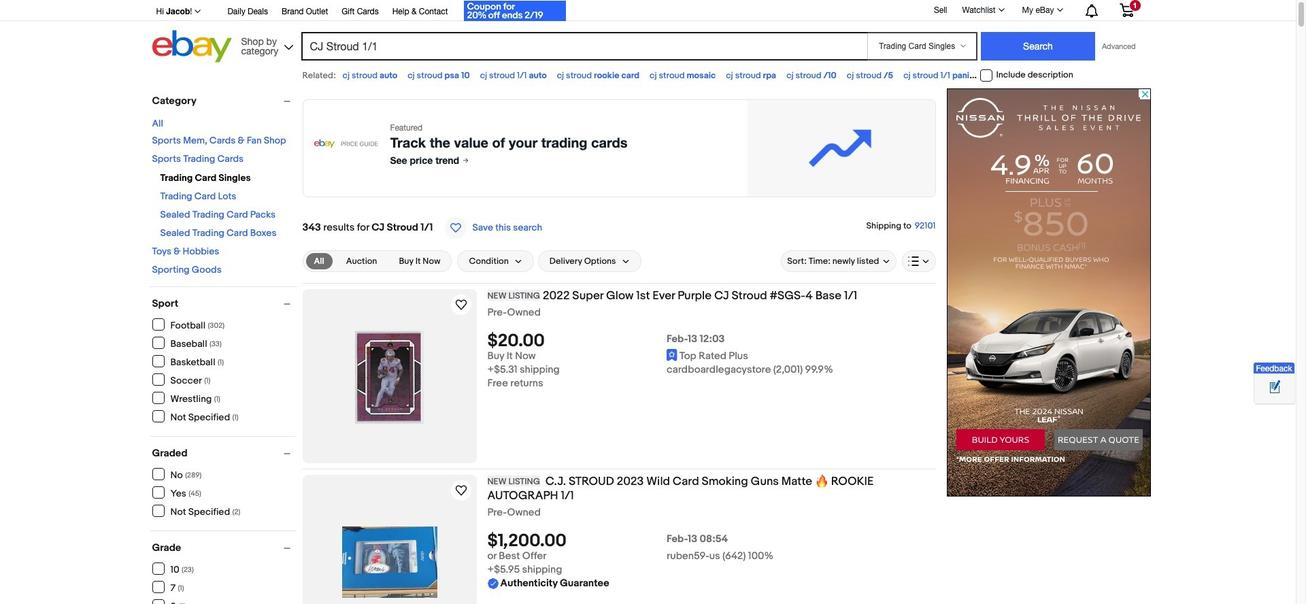 Task type: locate. For each thing, give the bounding box(es) containing it.
top rated plus image
[[667, 349, 678, 362]]

None submit
[[981, 32, 1095, 61]]

main content
[[302, 88, 936, 604]]

1 heading from the top
[[488, 289, 857, 303]]

track the value of your trading cards region
[[302, 99, 936, 197]]

Search for anything text field
[[303, 33, 865, 59]]

0 vertical spatial heading
[[488, 289, 857, 303]]

watch 2022 super glow 1st ever purple cj stroud #sgs-4 base 1/1 image
[[453, 297, 469, 313]]

heading
[[488, 289, 857, 303], [488, 475, 874, 503]]

watch  c.j. stroud 2023 wild card smoking guns matte 🔥 rookie autograph  1/1 image
[[453, 482, 469, 499]]

watchlist image
[[999, 8, 1005, 12]]

heading for watch  c.j. stroud 2023 wild card smoking guns matte 🔥 rookie autograph  1/1 image
[[488, 475, 874, 503]]

All selected text field
[[314, 255, 324, 267]]

banner
[[149, 0, 1144, 66]]

2 heading from the top
[[488, 475, 874, 503]]

1 vertical spatial heading
[[488, 475, 874, 503]]



Task type: describe. For each thing, give the bounding box(es) containing it.
account navigation
[[149, 0, 1144, 23]]

Authenticity Guarantee text field
[[488, 577, 609, 591]]

heading for watch 2022 super glow 1st ever purple cj stroud #sgs-4 base 1/1 icon
[[488, 289, 857, 303]]

c.j. stroud 2023 wild card smoking guns matte 🔥 rookie autograph  1/1 image
[[342, 526, 437, 598]]

save this search cj stroud 1/1 search image
[[445, 217, 467, 239]]

advertisement element
[[947, 88, 1151, 497]]

listing options selector. list view selected. image
[[908, 256, 930, 267]]

get an extra 20% off image
[[464, 1, 566, 21]]

2022 super glow 1st ever purple cj stroud #sgs-4 base 1/1 image
[[355, 329, 424, 424]]

my ebay image
[[1057, 8, 1063, 12]]



Task type: vqa. For each thing, say whether or not it's contained in the screenshot.
Home & Garden
no



